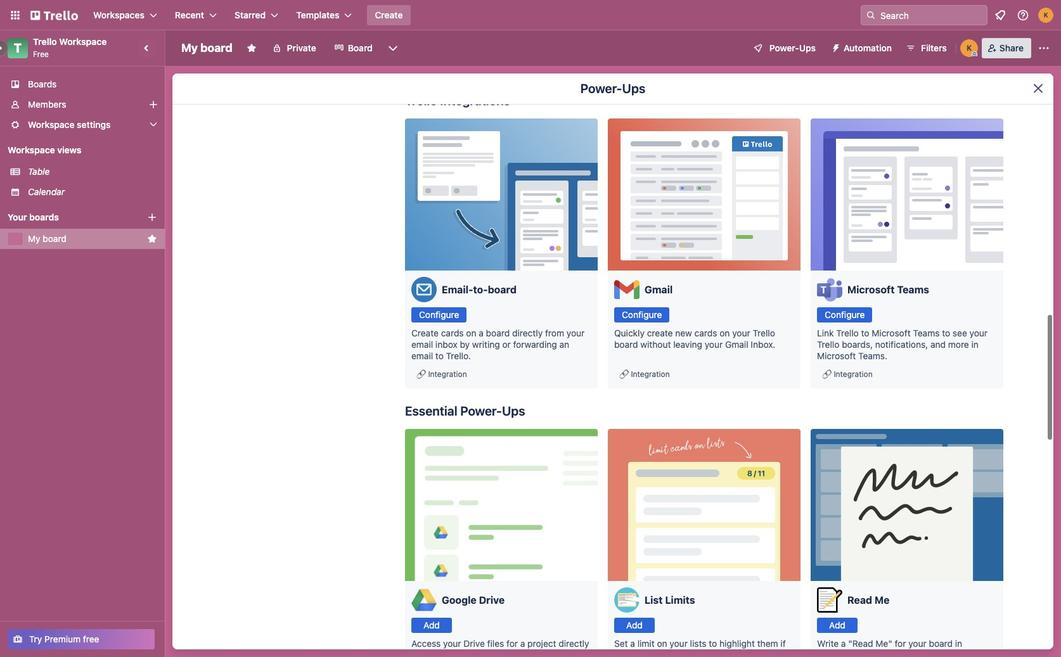 Task type: locate. For each thing, give the bounding box(es) containing it.
2 vertical spatial workspace
[[8, 145, 55, 155]]

your boards
[[8, 212, 59, 223]]

boards
[[28, 79, 57, 89]]

0 horizontal spatial my
[[28, 233, 40, 244]]

microsoft up the notifications,
[[872, 328, 911, 339]]

teams inside link trello to microsoft teams to see your trello boards, notifications, and more in microsoft teams.
[[914, 328, 940, 339]]

starred button
[[227, 5, 286, 25]]

me"
[[876, 639, 893, 649]]

0 horizontal spatial add
[[424, 620, 440, 631]]

0 horizontal spatial power-ups
[[581, 81, 646, 96]]

gmail up without on the right of page
[[645, 284, 673, 296]]

add button up limit
[[615, 618, 655, 634]]

🔗 down quickly
[[620, 370, 629, 379]]

2 horizontal spatial power-
[[770, 42, 800, 53]]

email left trello.
[[412, 351, 433, 362]]

2 horizontal spatial configure link
[[818, 308, 873, 323]]

your inside write a "read me" for your board in markdown! 📝
[[909, 639, 927, 649]]

for
[[507, 639, 518, 649], [895, 639, 907, 649]]

create inside button
[[375, 10, 403, 20]]

workspaces button
[[86, 5, 165, 25]]

3 add button from the left
[[818, 618, 858, 634]]

for right me"
[[895, 639, 907, 649]]

integration for email-to-board
[[428, 370, 467, 379]]

trello up free
[[33, 36, 57, 47]]

teams up link trello to microsoft teams to see your trello boards, notifications, and more in microsoft teams.
[[898, 284, 930, 296]]

configure up inbox
[[419, 310, 460, 320]]

board down boards
[[43, 233, 67, 244]]

1 🔗 integration from the left
[[417, 370, 467, 379]]

1 horizontal spatial configure link
[[615, 308, 670, 323]]

in
[[972, 339, 979, 350], [956, 639, 963, 649], [700, 650, 707, 658]]

trello inside quickly create new cards on your trello board without leaving your gmail inbox.
[[753, 328, 776, 339]]

write
[[818, 639, 839, 649]]

create
[[375, 10, 403, 20], [412, 328, 439, 339]]

1 the from the left
[[615, 650, 628, 658]]

project
[[528, 639, 557, 649]]

microsoft up boards,
[[848, 284, 895, 296]]

board down quickly
[[615, 339, 638, 350]]

🔗 integration down trello.
[[417, 370, 467, 379]]

teams up the notifications,
[[914, 328, 940, 339]]

0 horizontal spatial configure link
[[412, 308, 467, 323]]

integration down trello.
[[428, 370, 467, 379]]

trello up inbox.
[[753, 328, 776, 339]]

back to home image
[[30, 5, 78, 25]]

0 horizontal spatial integration
[[428, 370, 467, 379]]

or right card,
[[468, 650, 477, 658]]

configure up quickly
[[622, 310, 662, 320]]

3 integration from the left
[[834, 370, 873, 379]]

1 horizontal spatial create
[[647, 328, 673, 339]]

0 horizontal spatial configure
[[419, 310, 460, 320]]

forwarding
[[513, 339, 557, 350]]

board
[[348, 42, 373, 53]]

essential power-ups
[[405, 404, 526, 419]]

1 vertical spatial create
[[412, 328, 439, 339]]

trello workspace link
[[33, 36, 107, 47]]

0 vertical spatial drive
[[479, 595, 505, 606]]

0 horizontal spatial in
[[700, 650, 707, 658]]

0 vertical spatial and
[[931, 339, 946, 350]]

set a limit on your lists to highlight them if the number of cards in it passes the limit.
[[615, 639, 786, 658]]

customize views image
[[387, 42, 399, 55]]

create down files at the left
[[479, 650, 505, 658]]

1 horizontal spatial ups
[[623, 81, 646, 96]]

your up of
[[670, 639, 688, 649]]

2 🔗 from the left
[[620, 370, 629, 379]]

power- inside button
[[770, 42, 800, 53]]

1 add from the left
[[424, 620, 440, 631]]

0 vertical spatial create
[[375, 10, 403, 20]]

integration for microsoft teams
[[834, 370, 873, 379]]

create inside quickly create new cards on your trello board without leaving your gmail inbox.
[[647, 328, 673, 339]]

configure link up link at the right of page
[[818, 308, 873, 323]]

1 vertical spatial email
[[412, 351, 433, 362]]

1 horizontal spatial the
[[748, 650, 761, 658]]

3 add from the left
[[830, 620, 846, 631]]

add button for google
[[412, 618, 452, 634]]

board inside quickly create new cards on your trello board without leaving your gmail inbox.
[[615, 339, 638, 350]]

for inside write a "read me" for your board in markdown! 📝
[[895, 639, 907, 649]]

to up it
[[709, 639, 717, 649]]

2 add from the left
[[627, 620, 643, 631]]

table link
[[28, 166, 157, 178]]

and inside link trello to microsoft teams to see your trello boards, notifications, and more in microsoft teams.
[[931, 339, 946, 350]]

files
[[488, 639, 504, 649]]

🔗 down link at the right of page
[[823, 370, 832, 379]]

1 integration from the left
[[428, 370, 467, 379]]

your up the an
[[567, 328, 585, 339]]

gmail inside quickly create new cards on your trello board without leaving your gmail inbox.
[[726, 339, 749, 350]]

board right email-
[[488, 284, 517, 296]]

the down set
[[615, 650, 628, 658]]

2 for from the left
[[895, 639, 907, 649]]

🔗 integration for gmail
[[620, 370, 670, 379]]

1 🔗 from the left
[[417, 370, 426, 379]]

1 horizontal spatial 🔗 integration
[[620, 370, 670, 379]]

a inside write a "read me" for your board in markdown! 📝
[[842, 639, 846, 649]]

1 vertical spatial teams
[[914, 328, 940, 339]]

directly up forwarding
[[513, 328, 543, 339]]

2 integration from the left
[[631, 370, 670, 379]]

0 horizontal spatial 🔗
[[417, 370, 426, 379]]

create up customize views icon
[[375, 10, 403, 20]]

2 🔗 integration from the left
[[620, 370, 670, 379]]

0 horizontal spatial ups
[[502, 404, 526, 419]]

automation button
[[826, 38, 900, 58]]

star or unstar board image
[[247, 43, 257, 53]]

2 horizontal spatial add
[[830, 620, 846, 631]]

1 vertical spatial my board
[[28, 233, 67, 244]]

gmail left inbox.
[[726, 339, 749, 350]]

2 horizontal spatial add button
[[818, 618, 858, 634]]

views
[[57, 145, 81, 155]]

a up "writing"
[[479, 328, 484, 339]]

3 configure from the left
[[825, 310, 865, 320]]

or inside access your drive files for a project directly from its card, or create and attach ne
[[468, 650, 477, 658]]

ups
[[800, 42, 816, 53], [623, 81, 646, 96], [502, 404, 526, 419]]

2 vertical spatial in
[[700, 650, 707, 658]]

my board down boards
[[28, 233, 67, 244]]

my down your boards
[[28, 233, 40, 244]]

0 horizontal spatial create
[[375, 10, 403, 20]]

directly inside access your drive files for a project directly from its card, or create and attach ne
[[559, 639, 590, 649]]

or
[[503, 339, 511, 350], [468, 650, 477, 658]]

3 configure link from the left
[[818, 308, 873, 323]]

workspace for settings
[[28, 119, 75, 130]]

add for read
[[830, 620, 846, 631]]

my board inside "link"
[[28, 233, 67, 244]]

add button up write
[[818, 618, 858, 634]]

2 horizontal spatial 🔗
[[823, 370, 832, 379]]

1 horizontal spatial power-ups
[[770, 42, 816, 53]]

2 horizontal spatial on
[[720, 328, 730, 339]]

2 vertical spatial microsoft
[[818, 351, 856, 362]]

the down them
[[748, 650, 761, 658]]

cards up inbox
[[441, 328, 464, 339]]

board up "writing"
[[486, 328, 510, 339]]

email left inbox
[[412, 339, 433, 350]]

configure link up inbox
[[412, 308, 467, 323]]

0 horizontal spatial on
[[466, 328, 477, 339]]

1 vertical spatial in
[[956, 639, 963, 649]]

members
[[28, 99, 66, 110]]

your boards with 1 items element
[[8, 210, 128, 225]]

1 vertical spatial directly
[[559, 639, 590, 649]]

0 horizontal spatial the
[[615, 650, 628, 658]]

your up card,
[[443, 639, 461, 649]]

add button for read
[[818, 618, 858, 634]]

add up access
[[424, 620, 440, 631]]

my
[[181, 41, 198, 55], [28, 233, 40, 244]]

this member is an admin of this board. image
[[972, 51, 978, 57]]

for right files at the left
[[507, 639, 518, 649]]

2 horizontal spatial configure
[[825, 310, 865, 320]]

0 vertical spatial workspace
[[59, 36, 107, 47]]

0 vertical spatial create
[[647, 328, 673, 339]]

your
[[8, 212, 27, 223]]

0 horizontal spatial from
[[412, 650, 431, 658]]

workspace
[[59, 36, 107, 47], [28, 119, 75, 130], [8, 145, 55, 155]]

limit
[[638, 639, 655, 649]]

for inside access your drive files for a project directly from its card, or create and attach ne
[[507, 639, 518, 649]]

0 horizontal spatial my board
[[28, 233, 67, 244]]

workspace navigation collapse icon image
[[138, 39, 156, 57]]

1 horizontal spatial gmail
[[726, 339, 749, 350]]

0 vertical spatial my board
[[181, 41, 233, 55]]

them
[[758, 639, 779, 649]]

drive right google
[[479, 595, 505, 606]]

power-ups inside button
[[770, 42, 816, 53]]

create inside create cards on a board directly from your email inbox by writing or forwarding an email to trello.
[[412, 328, 439, 339]]

your inside access your drive files for a project directly from its card, or create and attach ne
[[443, 639, 461, 649]]

private
[[287, 42, 316, 53]]

integration down teams. on the bottom of page
[[834, 370, 873, 379]]

see
[[953, 328, 968, 339]]

1 horizontal spatial from
[[545, 328, 565, 339]]

workspace down members
[[28, 119, 75, 130]]

3 🔗 integration from the left
[[823, 370, 873, 379]]

1 vertical spatial my
[[28, 233, 40, 244]]

0 vertical spatial email
[[412, 339, 433, 350]]

1 horizontal spatial or
[[503, 339, 511, 350]]

create
[[647, 328, 673, 339], [479, 650, 505, 658]]

2 horizontal spatial ups
[[800, 42, 816, 53]]

configure link for microsoft teams
[[818, 308, 873, 323]]

add up write
[[830, 620, 846, 631]]

and left attach
[[507, 650, 523, 658]]

directly right project on the bottom of the page
[[559, 639, 590, 649]]

1 vertical spatial gmail
[[726, 339, 749, 350]]

1 horizontal spatial directly
[[559, 639, 590, 649]]

for for google drive
[[507, 639, 518, 649]]

on right new
[[720, 328, 730, 339]]

workspace up table
[[8, 145, 55, 155]]

configure
[[419, 310, 460, 320], [622, 310, 662, 320], [825, 310, 865, 320]]

0 horizontal spatial create
[[479, 650, 505, 658]]

add for list
[[627, 620, 643, 631]]

or right "writing"
[[503, 339, 511, 350]]

0 vertical spatial power-ups
[[770, 42, 816, 53]]

0 horizontal spatial for
[[507, 639, 518, 649]]

2 configure link from the left
[[615, 308, 670, 323]]

2 add button from the left
[[615, 618, 655, 634]]

1 horizontal spatial add button
[[615, 618, 655, 634]]

cards
[[441, 328, 464, 339], [695, 328, 718, 339], [675, 650, 697, 658]]

essential
[[405, 404, 458, 419]]

integration for gmail
[[631, 370, 670, 379]]

your right me"
[[909, 639, 927, 649]]

sm image
[[826, 38, 844, 56]]

t
[[14, 41, 22, 55]]

workspace down back to home image
[[59, 36, 107, 47]]

teams
[[898, 284, 930, 296], [914, 328, 940, 339]]

1 add button from the left
[[412, 618, 452, 634]]

1 vertical spatial drive
[[464, 639, 485, 649]]

🔗
[[417, 370, 426, 379], [620, 370, 629, 379], [823, 370, 832, 379]]

0 vertical spatial or
[[503, 339, 511, 350]]

cards up leaving on the bottom of the page
[[695, 328, 718, 339]]

2 the from the left
[[748, 650, 761, 658]]

integration down without on the right of page
[[631, 370, 670, 379]]

my board down recent popup button
[[181, 41, 233, 55]]

board left star or unstar board icon
[[201, 41, 233, 55]]

from up the an
[[545, 328, 565, 339]]

configure link up quickly
[[615, 308, 670, 323]]

1 vertical spatial from
[[412, 650, 431, 658]]

on up of
[[657, 639, 668, 649]]

from
[[545, 328, 565, 339], [412, 650, 431, 658]]

trello
[[33, 36, 57, 47], [405, 93, 437, 108], [753, 328, 776, 339], [837, 328, 859, 339], [818, 339, 840, 350]]

a right set
[[631, 639, 635, 649]]

1 vertical spatial and
[[507, 650, 523, 658]]

1 vertical spatial or
[[468, 650, 477, 658]]

passes
[[717, 650, 746, 658]]

my board
[[181, 41, 233, 55], [28, 233, 67, 244]]

power-
[[770, 42, 800, 53], [581, 81, 623, 96], [461, 404, 502, 419]]

board
[[201, 41, 233, 55], [43, 233, 67, 244], [488, 284, 517, 296], [486, 328, 510, 339], [615, 339, 638, 350], [930, 639, 953, 649]]

3 🔗 from the left
[[823, 370, 832, 379]]

1 horizontal spatial on
[[657, 639, 668, 649]]

2 vertical spatial power-
[[461, 404, 502, 419]]

it
[[709, 650, 715, 658]]

limits
[[666, 595, 696, 606]]

1 horizontal spatial in
[[956, 639, 963, 649]]

your right see
[[970, 328, 988, 339]]

integration
[[428, 370, 467, 379], [631, 370, 670, 379], [834, 370, 873, 379]]

open information menu image
[[1017, 9, 1030, 22]]

1 for from the left
[[507, 639, 518, 649]]

configure up link at the right of page
[[825, 310, 865, 320]]

create up inbox
[[412, 328, 439, 339]]

0 horizontal spatial add button
[[412, 618, 452, 634]]

🔗 for email-to-board
[[417, 370, 426, 379]]

0 vertical spatial directly
[[513, 328, 543, 339]]

0 notifications image
[[993, 8, 1008, 23]]

board right me"
[[930, 639, 953, 649]]

from down access
[[412, 650, 431, 658]]

add board image
[[147, 212, 157, 223]]

drive up card,
[[464, 639, 485, 649]]

2 horizontal spatial integration
[[834, 370, 873, 379]]

configure link for email-to-board
[[412, 308, 467, 323]]

add up limit
[[627, 620, 643, 631]]

1 horizontal spatial 🔗
[[620, 370, 629, 379]]

0 vertical spatial my
[[181, 41, 198, 55]]

0 horizontal spatial gmail
[[645, 284, 673, 296]]

1 configure link from the left
[[412, 308, 467, 323]]

0 horizontal spatial or
[[468, 650, 477, 658]]

0 vertical spatial microsoft
[[848, 284, 895, 296]]

🔗 up 'essential'
[[417, 370, 426, 379]]

0 vertical spatial in
[[972, 339, 979, 350]]

2 horizontal spatial in
[[972, 339, 979, 350]]

1 vertical spatial workspace
[[28, 119, 75, 130]]

your inside set a limit on your lists to highlight them if the number of cards in it passes the limit.
[[670, 639, 688, 649]]

1 horizontal spatial my board
[[181, 41, 233, 55]]

switch to… image
[[9, 9, 22, 22]]

add button up access
[[412, 618, 452, 634]]

configure for microsoft teams
[[825, 310, 865, 320]]

0 horizontal spatial and
[[507, 650, 523, 658]]

on up 'by'
[[466, 328, 477, 339]]

my down the recent
[[181, 41, 198, 55]]

and left more
[[931, 339, 946, 350]]

1 horizontal spatial for
[[895, 639, 907, 649]]

🔗 integration down without on the right of page
[[620, 370, 670, 379]]

1 horizontal spatial configure
[[622, 310, 662, 320]]

1 vertical spatial create
[[479, 650, 505, 658]]

2 configure from the left
[[622, 310, 662, 320]]

from inside create cards on a board directly from your email inbox by writing or forwarding an email to trello.
[[545, 328, 565, 339]]

my inside text box
[[181, 41, 198, 55]]

trello up boards,
[[837, 328, 859, 339]]

trello workspace free
[[33, 36, 107, 59]]

1 horizontal spatial create
[[412, 328, 439, 339]]

0 vertical spatial power-
[[770, 42, 800, 53]]

1 horizontal spatial power-
[[581, 81, 623, 96]]

0 horizontal spatial 🔗 integration
[[417, 370, 467, 379]]

by
[[460, 339, 470, 350]]

0 vertical spatial ups
[[800, 42, 816, 53]]

a up attach
[[521, 639, 525, 649]]

my inside "link"
[[28, 233, 40, 244]]

🔗 integration down boards,
[[823, 370, 873, 379]]

the
[[615, 650, 628, 658], [748, 650, 761, 658]]

to
[[862, 328, 870, 339], [943, 328, 951, 339], [436, 351, 444, 362], [709, 639, 717, 649]]

0 vertical spatial from
[[545, 328, 565, 339]]

1 horizontal spatial and
[[931, 339, 946, 350]]

workspace inside popup button
[[28, 119, 75, 130]]

t link
[[8, 38, 28, 58]]

cards down lists
[[675, 650, 697, 658]]

writing
[[472, 339, 500, 350]]

1 configure from the left
[[419, 310, 460, 320]]

1 horizontal spatial integration
[[631, 370, 670, 379]]

your
[[567, 328, 585, 339], [733, 328, 751, 339], [970, 328, 988, 339], [705, 339, 723, 350], [443, 639, 461, 649], [670, 639, 688, 649], [909, 639, 927, 649]]

1 horizontal spatial add
[[627, 620, 643, 631]]

inbox.
[[751, 339, 776, 350]]

create up without on the right of page
[[647, 328, 673, 339]]

to down inbox
[[436, 351, 444, 362]]

1 horizontal spatial my
[[181, 41, 198, 55]]

link trello to microsoft teams to see your trello boards, notifications, and more in microsoft teams.
[[818, 328, 988, 362]]

your inside link trello to microsoft teams to see your trello boards, notifications, and more in microsoft teams.
[[970, 328, 988, 339]]

0 horizontal spatial directly
[[513, 328, 543, 339]]

notifications,
[[876, 339, 929, 350]]

microsoft down boards,
[[818, 351, 856, 362]]

2 horizontal spatial 🔗 integration
[[823, 370, 873, 379]]

a up markdown!
[[842, 639, 846, 649]]



Task type: vqa. For each thing, say whether or not it's contained in the screenshot.
the leftmost "🔗 Integration"
yes



Task type: describe. For each thing, give the bounding box(es) containing it.
inbox
[[436, 339, 458, 350]]

trello inside trello workspace free
[[33, 36, 57, 47]]

your right new
[[733, 328, 751, 339]]

configure link for gmail
[[615, 308, 670, 323]]

for for read me
[[895, 639, 907, 649]]

board inside text box
[[201, 41, 233, 55]]

leaving
[[674, 339, 703, 350]]

a inside set a limit on your lists to highlight them if the number of cards in it passes the limit.
[[631, 639, 635, 649]]

your inside create cards on a board directly from your email inbox by writing or forwarding an email to trello.
[[567, 328, 585, 339]]

Board name text field
[[175, 38, 239, 58]]

"read
[[849, 639, 874, 649]]

board link
[[326, 38, 380, 58]]

workspace inside trello workspace free
[[59, 36, 107, 47]]

create for create
[[375, 10, 403, 20]]

to inside set a limit on your lists to highlight them if the number of cards in it passes the limit.
[[709, 639, 717, 649]]

more
[[949, 339, 970, 350]]

or inside create cards on a board directly from your email inbox by writing or forwarding an email to trello.
[[503, 339, 511, 350]]

to-
[[473, 284, 488, 296]]

boards
[[29, 212, 59, 223]]

automation
[[844, 42, 892, 53]]

create for create cards on a board directly from your email inbox by writing or forwarding an email to trello.
[[412, 328, 439, 339]]

try premium free button
[[8, 630, 155, 650]]

0 vertical spatial gmail
[[645, 284, 673, 296]]

premium
[[45, 634, 81, 645]]

directly inside create cards on a board directly from your email inbox by writing or forwarding an email to trello.
[[513, 328, 543, 339]]

list limits
[[645, 595, 696, 606]]

🔗 integration for microsoft teams
[[823, 370, 873, 379]]

1 email from the top
[[412, 339, 433, 350]]

on inside set a limit on your lists to highlight them if the number of cards in it passes the limit.
[[657, 639, 668, 649]]

boards link
[[0, 74, 165, 95]]

of
[[664, 650, 672, 658]]

starred
[[235, 10, 266, 20]]

cards inside quickly create new cards on your trello board without leaving your gmail inbox.
[[695, 328, 718, 339]]

add for google
[[424, 620, 440, 631]]

drive inside access your drive files for a project directly from its card, or create and attach ne
[[464, 639, 485, 649]]

private button
[[264, 38, 324, 58]]

list
[[645, 595, 663, 606]]

0 horizontal spatial power-
[[461, 404, 502, 419]]

my board inside text box
[[181, 41, 233, 55]]

a inside create cards on a board directly from your email inbox by writing or forwarding an email to trello.
[[479, 328, 484, 339]]

recent button
[[167, 5, 225, 25]]

microsoft teams
[[848, 284, 930, 296]]

1 vertical spatial power-ups
[[581, 81, 646, 96]]

highlight
[[720, 639, 755, 649]]

its
[[433, 650, 443, 658]]

🔗 for gmail
[[620, 370, 629, 379]]

link
[[818, 328, 834, 339]]

🔗 for microsoft teams
[[823, 370, 832, 379]]

attach
[[525, 650, 551, 658]]

lists
[[690, 639, 707, 649]]

in inside link trello to microsoft teams to see your trello boards, notifications, and more in microsoft teams.
[[972, 339, 979, 350]]

an
[[560, 339, 570, 350]]

workspace for views
[[8, 145, 55, 155]]

on inside create cards on a board directly from your email inbox by writing or forwarding an email to trello.
[[466, 328, 477, 339]]

access
[[412, 639, 441, 649]]

cards inside create cards on a board directly from your email inbox by writing or forwarding an email to trello.
[[441, 328, 464, 339]]

without
[[641, 339, 671, 350]]

me
[[875, 595, 890, 606]]

to left see
[[943, 328, 951, 339]]

📝
[[865, 650, 877, 658]]

2 email from the top
[[412, 351, 433, 362]]

and inside access your drive files for a project directly from its card, or create and attach ne
[[507, 650, 523, 658]]

create button
[[368, 5, 411, 25]]

settings
[[77, 119, 111, 130]]

templates
[[296, 10, 340, 20]]

free
[[83, 634, 99, 645]]

trello.
[[446, 351, 471, 362]]

cards inside set a limit on your lists to highlight them if the number of cards in it passes the limit.
[[675, 650, 697, 658]]

write a "read me" for your board in markdown! 📝
[[818, 639, 963, 658]]

card,
[[445, 650, 466, 658]]

add button for list
[[615, 618, 655, 634]]

quickly
[[615, 328, 645, 339]]

starred icon image
[[147, 234, 157, 244]]

board inside write a "read me" for your board in markdown! 📝
[[930, 639, 953, 649]]

configure for email-to-board
[[419, 310, 460, 320]]

limit.
[[764, 650, 783, 658]]

kendallparks02 (kendallparks02) image
[[1039, 8, 1054, 23]]

trello down link at the right of page
[[818, 339, 840, 350]]

2 vertical spatial ups
[[502, 404, 526, 419]]

in inside write a "read me" for your board in markdown! 📝
[[956, 639, 963, 649]]

calendar link
[[28, 186, 157, 199]]

try
[[29, 634, 42, 645]]

workspace settings button
[[0, 115, 165, 135]]

create cards on a board directly from your email inbox by writing or forwarding an email to trello.
[[412, 328, 585, 362]]

calendar
[[28, 186, 65, 197]]

create inside access your drive files for a project directly from its card, or create and attach ne
[[479, 650, 505, 658]]

trello integrations
[[405, 93, 511, 108]]

search image
[[866, 10, 877, 20]]

email-to-board
[[442, 284, 517, 296]]

board inside create cards on a board directly from your email inbox by writing or forwarding an email to trello.
[[486, 328, 510, 339]]

recent
[[175, 10, 204, 20]]

from inside access your drive files for a project directly from its card, or create and attach ne
[[412, 650, 431, 658]]

if
[[781, 639, 786, 649]]

email-
[[442, 284, 473, 296]]

set
[[615, 639, 628, 649]]

ups inside power-ups button
[[800, 42, 816, 53]]

a inside access your drive files for a project directly from its card, or create and attach ne
[[521, 639, 525, 649]]

access your drive files for a project directly from its card, or create and attach ne
[[412, 639, 590, 658]]

filters
[[922, 42, 947, 53]]

workspace views
[[8, 145, 81, 155]]

power-ups button
[[745, 38, 824, 58]]

markdown!
[[818, 650, 863, 658]]

board inside "link"
[[43, 233, 67, 244]]

to inside create cards on a board directly from your email inbox by writing or forwarding an email to trello.
[[436, 351, 444, 362]]

google drive
[[442, 595, 505, 606]]

configure for gmail
[[622, 310, 662, 320]]

google
[[442, 595, 477, 606]]

1 vertical spatial power-
[[581, 81, 623, 96]]

1 vertical spatial ups
[[623, 81, 646, 96]]

show menu image
[[1038, 42, 1051, 55]]

trello left integrations
[[405, 93, 437, 108]]

to up boards,
[[862, 328, 870, 339]]

read
[[848, 595, 873, 606]]

try premium free
[[29, 634, 99, 645]]

read me
[[848, 595, 890, 606]]

templates button
[[289, 5, 360, 25]]

kendallparks02 (kendallparks02) image
[[961, 39, 979, 57]]

1 vertical spatial microsoft
[[872, 328, 911, 339]]

🔗 integration for email-to-board
[[417, 370, 467, 379]]

in inside set a limit on your lists to highlight them if the number of cards in it passes the limit.
[[700, 650, 707, 658]]

share button
[[982, 38, 1032, 58]]

0 vertical spatial teams
[[898, 284, 930, 296]]

number
[[630, 650, 662, 658]]

table
[[28, 166, 50, 177]]

share
[[1000, 42, 1024, 53]]

quickly create new cards on your trello board without leaving your gmail inbox.
[[615, 328, 776, 350]]

Search field
[[877, 6, 988, 25]]

filters button
[[903, 38, 951, 58]]

new
[[676, 328, 693, 339]]

integrations
[[440, 93, 511, 108]]

on inside quickly create new cards on your trello board without leaving your gmail inbox.
[[720, 328, 730, 339]]

members link
[[0, 95, 165, 115]]

your right leaving on the bottom of the page
[[705, 339, 723, 350]]

free
[[33, 49, 49, 59]]

primary element
[[0, 0, 1062, 30]]

teams.
[[859, 351, 888, 362]]



